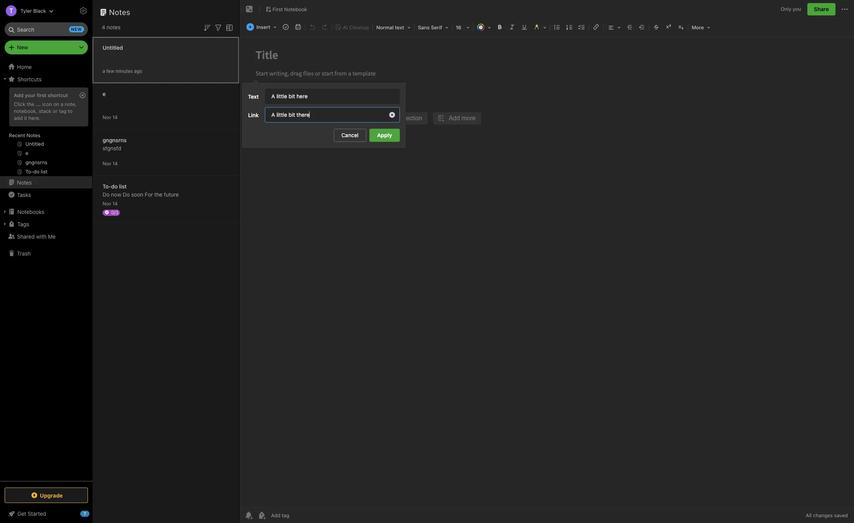 Task type: describe. For each thing, give the bounding box(es) containing it.
bold image
[[495, 22, 505, 32]]

more
[[692, 24, 704, 30]]

normal
[[377, 24, 394, 30]]

14 for gngnsrns
[[113, 161, 118, 166]]

indent image
[[625, 22, 635, 32]]

Help and Learning task checklist field
[[0, 508, 93, 521]]

now
[[111, 191, 121, 198]]

3 nov 14 from the top
[[103, 201, 118, 207]]

gngnsrns
[[103, 137, 127, 143]]

click the ...
[[14, 101, 41, 107]]

outdent image
[[637, 22, 648, 32]]

first notebook
[[273, 6, 307, 12]]

shortcut
[[48, 92, 68, 98]]

Add tag field
[[270, 512, 328, 519]]

future
[[164, 191, 179, 198]]

only
[[781, 6, 792, 12]]

tree containing home
[[0, 61, 93, 481]]

2 do from the left
[[123, 191, 130, 198]]

for
[[145, 191, 153, 198]]

saved
[[835, 513, 848, 519]]

your
[[25, 92, 35, 98]]

More actions field
[[841, 3, 850, 15]]

insert
[[257, 24, 270, 30]]

expand tags image
[[2, 221, 8, 227]]

upgrade button
[[5, 488, 88, 504]]

notes link
[[0, 176, 92, 189]]

add
[[14, 115, 23, 121]]

More field
[[690, 22, 713, 33]]

few
[[106, 68, 114, 74]]

Add filters field
[[214, 22, 223, 32]]

group containing add your first shortcut
[[0, 85, 92, 179]]

Font color field
[[475, 22, 494, 33]]

first notebook button
[[263, 4, 310, 15]]

here.
[[28, 115, 40, 121]]

more actions image
[[841, 5, 850, 14]]

new search field
[[10, 22, 84, 36]]

1 vertical spatial notes
[[27, 132, 40, 139]]

to-
[[103, 183, 111, 190]]

tyler black
[[20, 8, 46, 14]]

recent notes
[[9, 132, 40, 139]]

recent
[[9, 132, 25, 139]]

serif
[[431, 24, 443, 30]]

trash link
[[0, 247, 92, 260]]

7
[[84, 512, 86, 517]]

list
[[119, 183, 127, 190]]

Insert field
[[245, 22, 279, 32]]

sans
[[418, 24, 430, 30]]

Heading level field
[[374, 22, 414, 33]]

shared
[[17, 233, 35, 240]]

0/3
[[111, 210, 118, 215]]

subscript image
[[676, 22, 687, 32]]

ago
[[134, 68, 142, 74]]

trash
[[17, 250, 31, 257]]

Font size field
[[453, 22, 473, 33]]

nov for gngnsrns
[[103, 161, 111, 166]]

share button
[[808, 3, 836, 15]]

Account field
[[0, 3, 54, 19]]

on
[[53, 101, 59, 107]]

Alignment field
[[605, 22, 624, 33]]

checklist image
[[577, 22, 588, 32]]

...
[[36, 101, 41, 107]]

icon on a note, notebook, stack or tag to add it here.
[[14, 101, 77, 121]]

do
[[111, 183, 118, 190]]

note,
[[65, 101, 77, 107]]

shared with me link
[[0, 230, 92, 243]]

it
[[24, 115, 27, 121]]

click
[[14, 101, 25, 107]]

add tag image
[[257, 511, 267, 521]]

to
[[68, 108, 73, 114]]

bulleted list image
[[552, 22, 563, 32]]

add your first shortcut
[[14, 92, 68, 98]]

sfgnsfd
[[103, 145, 121, 151]]

click to collapse image
[[90, 509, 95, 519]]



Task type: vqa. For each thing, say whether or not it's contained in the screenshot.
Start writing… text box
no



Task type: locate. For each thing, give the bounding box(es) containing it.
nov up 0/3
[[103, 201, 111, 207]]

do down list
[[123, 191, 130, 198]]

Note Editor text field
[[240, 37, 855, 508]]

1 horizontal spatial do
[[123, 191, 130, 198]]

notes up the tasks
[[17, 179, 32, 186]]

1 vertical spatial 14
[[113, 161, 118, 166]]

shortcuts button
[[0, 73, 92, 85]]

1 14 from the top
[[113, 114, 118, 120]]

1 vertical spatial a
[[61, 101, 63, 107]]

underline image
[[519, 22, 530, 32]]

0 vertical spatial the
[[27, 101, 34, 107]]

icon
[[42, 101, 52, 107]]

or
[[53, 108, 58, 114]]

0 vertical spatial nov 14
[[103, 114, 118, 120]]

14 down sfgnsfd at the top of page
[[113, 161, 118, 166]]

get
[[17, 511, 26, 517]]

3 14 from the top
[[113, 201, 118, 207]]

notes up notes
[[109, 8, 130, 17]]

a right on
[[61, 101, 63, 107]]

14 for e
[[113, 114, 118, 120]]

all changes saved
[[806, 513, 848, 519]]

started
[[28, 511, 46, 517]]

text
[[395, 24, 404, 30]]

share
[[815, 6, 830, 12]]

home
[[17, 63, 32, 70]]

the left "..."
[[27, 101, 34, 107]]

a inside icon on a note, notebook, stack or tag to add it here.
[[61, 101, 63, 107]]

1 vertical spatial nov
[[103, 161, 111, 166]]

normal text
[[377, 24, 404, 30]]

nov 14 down sfgnsfd at the top of page
[[103, 161, 118, 166]]

insert link image
[[591, 22, 602, 32]]

shared with me
[[17, 233, 56, 240]]

2 14 from the top
[[113, 161, 118, 166]]

2 nov from the top
[[103, 161, 111, 166]]

0 vertical spatial a
[[103, 68, 105, 74]]

tasks
[[17, 192, 31, 198]]

expand notebooks image
[[2, 209, 8, 215]]

tags button
[[0, 218, 92, 230]]

settings image
[[79, 6, 88, 15]]

sans serif
[[418, 24, 443, 30]]

a few minutes ago
[[103, 68, 142, 74]]

the
[[27, 101, 34, 107], [154, 191, 163, 198]]

0 vertical spatial 14
[[113, 114, 118, 120]]

get started
[[17, 511, 46, 517]]

task image
[[280, 22, 291, 32]]

0 horizontal spatial a
[[61, 101, 63, 107]]

nov 14
[[103, 114, 118, 120], [103, 161, 118, 166], [103, 201, 118, 207]]

strikethrough image
[[651, 22, 662, 32]]

Search text field
[[10, 22, 83, 36]]

numbered list image
[[564, 22, 575, 32]]

stack
[[39, 108, 51, 114]]

2 vertical spatial nov 14
[[103, 201, 118, 207]]

14 up gngnsrns
[[113, 114, 118, 120]]

do down to-
[[103, 191, 110, 198]]

expand note image
[[245, 5, 254, 14]]

nov for e
[[103, 114, 111, 120]]

upgrade
[[40, 493, 63, 499]]

new button
[[5, 41, 88, 54]]

1 nov from the top
[[103, 114, 111, 120]]

nov 14 up 0/3
[[103, 201, 118, 207]]

superscript image
[[664, 22, 674, 32]]

changes
[[814, 513, 833, 519]]

tag
[[59, 108, 66, 114]]

1 horizontal spatial the
[[154, 191, 163, 198]]

1 vertical spatial nov 14
[[103, 161, 118, 166]]

notebook
[[284, 6, 307, 12]]

first
[[273, 6, 283, 12]]

do
[[103, 191, 110, 198], [123, 191, 130, 198]]

the inside to-do list do now do soon for the future
[[154, 191, 163, 198]]

1 horizontal spatial a
[[103, 68, 105, 74]]

tags
[[17, 221, 29, 227]]

2 vertical spatial nov
[[103, 201, 111, 207]]

1 do from the left
[[103, 191, 110, 198]]

note window element
[[240, 0, 855, 524]]

add filters image
[[214, 23, 223, 32]]

4
[[102, 24, 105, 30]]

group
[[0, 85, 92, 179]]

tyler
[[20, 8, 32, 14]]

a left few
[[103, 68, 105, 74]]

home link
[[0, 61, 93, 73]]

0 horizontal spatial the
[[27, 101, 34, 107]]

the right for
[[154, 191, 163, 198]]

14
[[113, 114, 118, 120], [113, 161, 118, 166], [113, 201, 118, 207]]

4 notes
[[102, 24, 121, 30]]

nov down e
[[103, 114, 111, 120]]

notebooks
[[17, 209, 44, 215]]

nov
[[103, 114, 111, 120], [103, 161, 111, 166], [103, 201, 111, 207]]

only you
[[781, 6, 802, 12]]

0 horizontal spatial do
[[103, 191, 110, 198]]

3 nov from the top
[[103, 201, 111, 207]]

new
[[17, 44, 28, 51]]

0 vertical spatial nov
[[103, 114, 111, 120]]

2 vertical spatial notes
[[17, 179, 32, 186]]

nov 14 for e
[[103, 114, 118, 120]]

e
[[103, 90, 106, 97]]

first
[[37, 92, 46, 98]]

14 up 0/3
[[113, 201, 118, 207]]

soon
[[131, 191, 143, 198]]

1 vertical spatial the
[[154, 191, 163, 198]]

me
[[48, 233, 56, 240]]

16
[[456, 24, 462, 30]]

Highlight field
[[531, 22, 549, 33]]

all
[[806, 513, 812, 519]]

black
[[33, 8, 46, 14]]

View options field
[[223, 22, 234, 32]]

add
[[14, 92, 23, 98]]

minutes
[[116, 68, 133, 74]]

notes
[[107, 24, 121, 30]]

tree
[[0, 61, 93, 481]]

you
[[793, 6, 802, 12]]

notebook,
[[14, 108, 37, 114]]

to-do list do now do soon for the future
[[103, 183, 179, 198]]

2 nov 14 from the top
[[103, 161, 118, 166]]

Sort options field
[[203, 22, 212, 32]]

new
[[71, 27, 82, 32]]

add a reminder image
[[244, 511, 254, 521]]

nov 14 for gngnsrns
[[103, 161, 118, 166]]

nov down sfgnsfd at the top of page
[[103, 161, 111, 166]]

notes right recent at the left top of the page
[[27, 132, 40, 139]]

1 nov 14 from the top
[[103, 114, 118, 120]]

calendar event image
[[293, 22, 304, 32]]

italic image
[[507, 22, 518, 32]]

with
[[36, 233, 47, 240]]

tasks button
[[0, 189, 92, 201]]

0 vertical spatial notes
[[109, 8, 130, 17]]

notebooks link
[[0, 206, 92, 218]]

Font family field
[[416, 22, 451, 33]]

2 vertical spatial 14
[[113, 201, 118, 207]]

nov 14 up gngnsrns
[[103, 114, 118, 120]]

untitled
[[103, 44, 123, 51]]

a
[[103, 68, 105, 74], [61, 101, 63, 107]]

shortcuts
[[17, 76, 42, 82]]

notes
[[109, 8, 130, 17], [27, 132, 40, 139], [17, 179, 32, 186]]

gngnsrns sfgnsfd
[[103, 137, 127, 151]]



